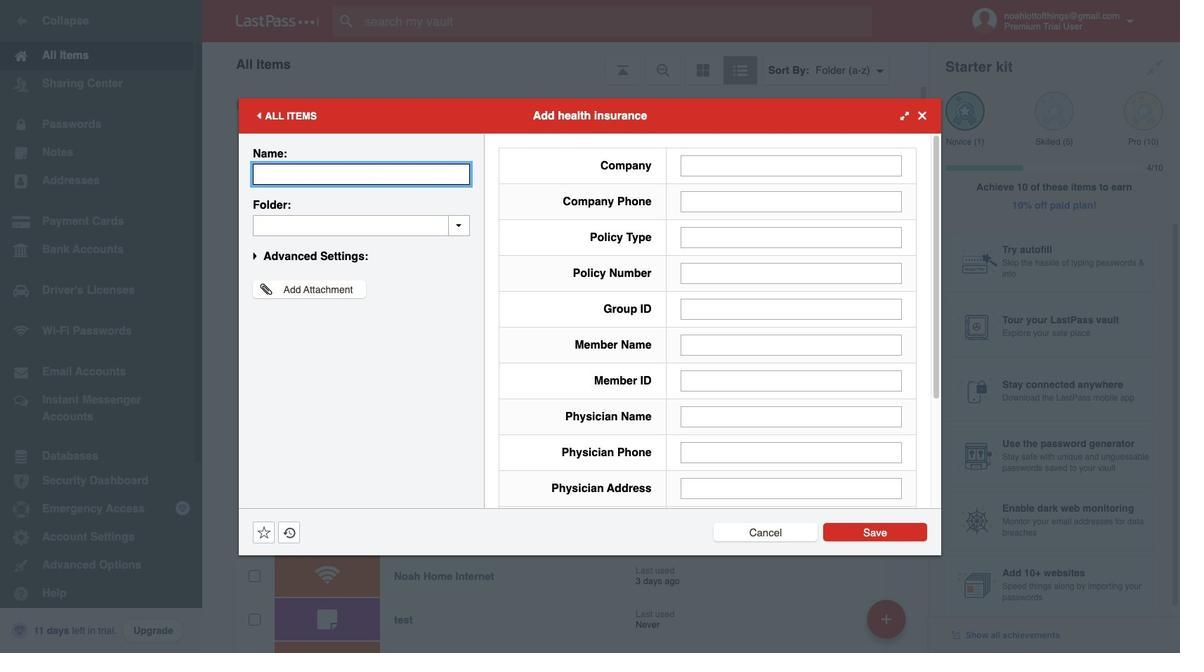 Task type: vqa. For each thing, say whether or not it's contained in the screenshot.
New item element
no



Task type: describe. For each thing, give the bounding box(es) containing it.
search my vault text field
[[333, 6, 895, 37]]

new item navigation
[[863, 595, 915, 653]]

new item image
[[882, 614, 892, 624]]

vault options navigation
[[202, 42, 929, 84]]

Search search field
[[333, 6, 895, 37]]

main navigation navigation
[[0, 0, 202, 653]]



Task type: locate. For each thing, give the bounding box(es) containing it.
lastpass image
[[236, 15, 319, 27]]

None text field
[[681, 155, 903, 176], [253, 163, 470, 185], [681, 227, 903, 248], [681, 370, 903, 391], [681, 442, 903, 463], [681, 155, 903, 176], [253, 163, 470, 185], [681, 227, 903, 248], [681, 370, 903, 391], [681, 442, 903, 463]]

None text field
[[681, 191, 903, 212], [253, 215, 470, 236], [681, 263, 903, 284], [681, 298, 903, 319], [681, 334, 903, 355], [681, 406, 903, 427], [681, 478, 903, 499], [681, 191, 903, 212], [253, 215, 470, 236], [681, 263, 903, 284], [681, 298, 903, 319], [681, 334, 903, 355], [681, 406, 903, 427], [681, 478, 903, 499]]

dialog
[[239, 98, 942, 644]]



